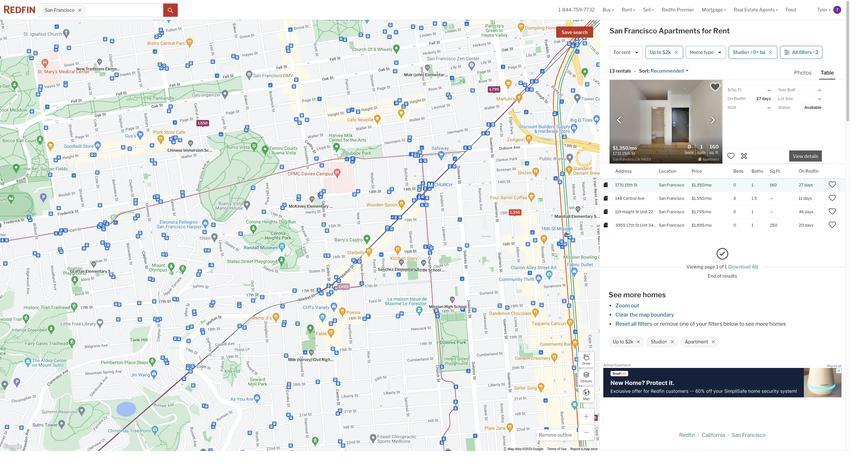 Task type: describe. For each thing, give the bounding box(es) containing it.
$1,550
[[692, 196, 705, 201]]

search
[[574, 29, 588, 35]]

mortgage ▾ button
[[703, 0, 727, 20]]

- for mission high school - public
[[468, 305, 469, 310]]

of inside 'zoom out clear the map boundary reset all filters or remove one of your filters below to see more homes'
[[691, 321, 696, 327]]

photos
[[795, 70, 813, 76]]

san down location button
[[660, 183, 667, 188]]

table
[[821, 70, 835, 76]]

san francisco apartments for rent
[[610, 27, 731, 35]]

:
[[649, 68, 650, 74]]

1 down 1.5
[[752, 209, 754, 214]]

save search button
[[557, 27, 594, 38]]

1731
[[616, 183, 624, 188]]

school for mckinley elementary school - public
[[330, 204, 343, 209]]

submit search image
[[168, 8, 173, 13]]

outline
[[558, 433, 573, 438]]

zoom out button
[[616, 303, 640, 309]]

san francisco for 119 haight st unit 22
[[660, 209, 685, 214]]

redfin link
[[680, 433, 696, 439]]

• for filters
[[814, 50, 815, 55]]

favorite this home image for 11 days
[[829, 194, 837, 202]]

san right 22
[[660, 209, 667, 214]]

to for bottom remove up to $2k icon
[[620, 339, 625, 345]]

san francisco for 1731 15th st
[[660, 183, 685, 188]]

remove studio+ / 0+ ba image
[[769, 50, 773, 54]]

page
[[705, 264, 716, 270]]

san francisco for 148 central ave
[[660, 196, 685, 201]]

- for marshall elementary school - public
[[608, 214, 609, 219]]

— up 250
[[771, 209, 774, 214]]

(download
[[729, 264, 751, 270]]

0 horizontal spatial 27
[[757, 96, 762, 101]]

elementary right (john)
[[425, 72, 447, 77]]

san right california link
[[732, 433, 742, 439]]

public for mckinley elementary school - public
[[346, 204, 357, 209]]

for
[[614, 50, 621, 55]]

tyler
[[818, 7, 829, 13]]

new
[[76, 66, 85, 71]]

3955 17th st unit 344r san francisco
[[616, 223, 685, 228]]

- for grattan elementary school - public
[[122, 269, 123, 274]]

table button
[[820, 69, 836, 80]]

public for marshall elementary school - public
[[610, 214, 622, 219]]

$1,895
[[692, 223, 705, 228]]

/mo for $1,795
[[705, 209, 712, 214]]

1 left 250
[[752, 223, 754, 228]]

school for marshall elementary school - public
[[594, 214, 607, 219]]

rent
[[622, 50, 631, 55]]

1 horizontal spatial 27 days
[[800, 183, 814, 188]]

148 central ave
[[616, 196, 645, 201]]

sort
[[640, 68, 649, 74]]

sort :
[[640, 68, 650, 74]]

view details link
[[790, 150, 823, 162]]

type
[[705, 50, 714, 55]]

remove san francisco image
[[78, 8, 82, 12]]

mckinley
[[289, 204, 306, 209]]

844-
[[563, 7, 574, 13]]

remove
[[661, 321, 679, 327]]

redfin left premier at top right
[[662, 7, 677, 13]]

119 haight st unit 22
[[616, 209, 654, 214]]

— for year built
[[819, 87, 822, 92]]

remove apartment image
[[712, 340, 716, 344]]

up for remove up to $2k icon within the up to $2k button
[[651, 50, 657, 55]]

(download all) link
[[729, 264, 759, 270]]

viewing
[[687, 264, 704, 270]]

use
[[562, 448, 567, 451]]

250
[[771, 223, 778, 228]]

report a map error link
[[571, 448, 598, 451]]

days left lot
[[763, 96, 772, 101]]

0 for $1,795 /mo
[[734, 209, 737, 214]]

hoa
[[728, 105, 737, 110]]

traditions
[[85, 66, 104, 71]]

public for grattan elementary school - public
[[124, 269, 136, 274]]

premier
[[678, 7, 695, 13]]

lot size
[[779, 96, 794, 101]]

1 right page
[[717, 264, 719, 270]]

all
[[632, 321, 637, 327]]

0 beds
[[686, 144, 695, 155]]

studio+ for studio+ / 0+ ba
[[734, 50, 750, 55]]

real
[[735, 7, 744, 13]]

- for everett middle school - public
[[442, 268, 444, 273]]

3
[[734, 196, 737, 201]]

3955
[[616, 223, 626, 228]]

tyler ▾
[[818, 7, 832, 13]]

elementary for marshall elementary school - public
[[572, 214, 593, 219]]

ad
[[839, 365, 842, 368]]

st for haight
[[636, 209, 640, 214]]

san francisco link
[[732, 433, 766, 439]]

1 horizontal spatial filters
[[709, 321, 723, 327]]

elementary for grattan elementary school - public
[[85, 269, 107, 274]]

favorite this home image for 160
[[829, 181, 837, 189]]

home
[[691, 50, 704, 55]]

clear
[[616, 312, 629, 318]]

— right 1.5
[[771, 196, 774, 201]]

grattan
[[70, 269, 85, 274]]

$1,895 /mo
[[692, 223, 712, 228]]

photo of 1731 15th st, san francisco, ca 94103 image
[[610, 80, 723, 164]]

google image
[[2, 443, 23, 452]]

real estate agents ▾ button
[[731, 0, 783, 20]]

• for rentals
[[635, 69, 636, 74]]

/mo for $1,895
[[705, 223, 712, 228]]

muir (john) elementary school - public
[[404, 72, 475, 77]]

see
[[609, 291, 622, 299]]

1 horizontal spatial on redfin
[[800, 169, 819, 174]]

©2023
[[523, 448, 533, 451]]

ave
[[638, 196, 645, 201]]

mortgage ▾ button
[[699, 0, 731, 20]]

san up for
[[610, 27, 623, 35]]

map region
[[0, 0, 636, 452]]

real estate agents ▾ link
[[735, 0, 779, 20]]

baths
[[752, 169, 764, 174]]

map for map
[[584, 397, 590, 401]]

elementary right traditions
[[105, 66, 127, 71]]

days for $1,350 /mo
[[805, 183, 814, 188]]

see
[[746, 321, 755, 327]]

all filters • 2 button
[[781, 46, 823, 59]]

public for everett middle school - public
[[444, 268, 456, 273]]

grattan elementary school - public
[[70, 269, 136, 274]]

1 horizontal spatial beds
[[734, 169, 744, 174]]

agents
[[760, 7, 776, 13]]

zoom
[[616, 303, 631, 309]]

apartments
[[659, 27, 701, 35]]

bath
[[698, 150, 706, 155]]

buy ▾
[[603, 7, 615, 13]]

1 vertical spatial map
[[584, 448, 591, 451]]

one
[[680, 321, 690, 327]]

sq.ft.
[[771, 169, 782, 174]]

to inside 'zoom out clear the map boundary reset all filters or remove one of your filters below to see more homes'
[[740, 321, 745, 327]]

▾ for tyler ▾
[[829, 7, 832, 13]]

0 horizontal spatial beds
[[686, 150, 695, 155]]

11
[[800, 196, 803, 201]]

0 vertical spatial ft.
[[739, 87, 743, 92]]

up to $2k for bottom remove up to $2k icon
[[613, 339, 634, 345]]

location button
[[660, 164, 677, 179]]

days for $1,795 /mo
[[806, 209, 814, 214]]

map for map data ©2023 google
[[508, 448, 515, 451]]

buy ▾ button
[[599, 0, 619, 20]]

lot
[[779, 96, 785, 101]]

report for report a map error
[[571, 448, 581, 451]]

middle
[[415, 268, 428, 273]]

x-out this home image
[[741, 152, 749, 160]]

160 for 160 sq. ft.
[[710, 144, 720, 150]]

or
[[654, 321, 660, 327]]

$2k for remove up to $2k icon within the up to $2k button
[[663, 50, 672, 55]]

favorite button checkbox
[[710, 82, 722, 93]]

sell ▾ button
[[644, 0, 655, 20]]

$1,350
[[692, 183, 705, 188]]

of up end of results
[[720, 264, 725, 270]]

ft. inside "160 sq. ft."
[[716, 150, 720, 155]]

1 vertical spatial 27
[[800, 183, 804, 188]]

sell
[[644, 7, 652, 13]]

san right the 344r
[[660, 223, 667, 228]]

17th
[[627, 223, 635, 228]]

studio+ for studio+
[[652, 339, 668, 345]]



Task type: vqa. For each thing, say whether or not it's contained in the screenshot.


Task type: locate. For each thing, give the bounding box(es) containing it.
0 vertical spatial up
[[651, 50, 657, 55]]

favorite button image
[[710, 82, 722, 93]]

4 ▾ from the left
[[725, 7, 727, 13]]

1 vertical spatial ft.
[[716, 150, 720, 155]]

studio+ / 0+ ba
[[734, 50, 766, 55]]

remove up to $2k image inside up to $2k button
[[675, 50, 679, 54]]

0 vertical spatial beds
[[686, 150, 695, 155]]

up to $2k for remove up to $2k icon within the up to $2k button
[[651, 50, 672, 55]]

— for $/sq. ft.
[[768, 87, 772, 92]]

map
[[584, 397, 590, 401], [508, 448, 515, 451]]

elementary for mckinley elementary school - public
[[307, 204, 329, 209]]

school for chinese immersion school at deavila - public
[[204, 148, 217, 153]]

1 vertical spatial •
[[635, 69, 636, 74]]

all
[[793, 50, 799, 55]]

for rent
[[614, 50, 631, 55]]

more inside 'zoom out clear the map boundary reset all filters or remove one of your filters below to see more homes'
[[756, 321, 769, 327]]

user photo image
[[834, 6, 842, 14]]

0 vertical spatial unit
[[641, 209, 648, 214]]

map left data
[[508, 448, 515, 451]]

0 vertical spatial 27
[[757, 96, 762, 101]]

0 vertical spatial map
[[584, 397, 590, 401]]

favorite this home image right 11 days
[[829, 194, 837, 202]]

27 up 11
[[800, 183, 804, 188]]

/mo down $1,795 /mo
[[705, 223, 712, 228]]

options button
[[579, 369, 595, 386]]

homes inside 'zoom out clear the map boundary reset all filters or remove one of your filters below to see more homes'
[[770, 321, 787, 327]]

0 horizontal spatial on
[[728, 96, 734, 101]]

rent right buy ▾
[[622, 7, 633, 13]]

end
[[709, 273, 717, 279]]

0 vertical spatial homes
[[643, 291, 667, 299]]

studio+ left /
[[734, 50, 750, 55]]

school for grattan elementary school - public
[[108, 269, 121, 274]]

elementary right marshall at top
[[572, 214, 593, 219]]

— up available
[[819, 96, 822, 101]]

rent ▾ button
[[619, 0, 640, 20]]

$/sq. ft.
[[728, 87, 743, 92]]

haight
[[623, 209, 635, 214]]

2 vertical spatial to
[[620, 339, 625, 345]]

1 vertical spatial report
[[571, 448, 581, 451]]

to inside button
[[658, 50, 662, 55]]

sq.
[[710, 150, 715, 155]]

of right end
[[718, 273, 722, 279]]

1 horizontal spatial rent
[[714, 27, 731, 35]]

$1,795 /mo
[[692, 209, 712, 214]]

• left 2
[[814, 50, 815, 55]]

san right ave
[[660, 196, 667, 201]]

▾ right buy on the right of page
[[612, 7, 615, 13]]

/mo down $1,550 /mo
[[705, 209, 712, 214]]

0 vertical spatial report
[[828, 365, 838, 368]]

location
[[660, 169, 677, 174]]

▾ for sell ▾
[[653, 7, 655, 13]]

san
[[45, 7, 53, 13], [610, 27, 623, 35], [660, 183, 667, 188], [660, 196, 667, 201], [660, 209, 667, 214], [660, 223, 667, 228], [732, 433, 742, 439]]

0 horizontal spatial rent
[[622, 7, 633, 13]]

1 vertical spatial up to $2k
[[613, 339, 634, 345]]

1 horizontal spatial 160
[[771, 183, 778, 188]]

to for remove up to $2k icon within the up to $2k button
[[658, 50, 662, 55]]

1731 15th st
[[616, 183, 638, 188]]

previous button image
[[616, 117, 623, 123]]

1 vertical spatial beds
[[734, 169, 744, 174]]

on redfin down details at the right of page
[[800, 169, 819, 174]]

$2k for bottom remove up to $2k icon
[[626, 339, 634, 345]]

— left year
[[768, 87, 772, 92]]

elementary for sanchez elementary school - public
[[395, 267, 416, 272]]

• left sort
[[635, 69, 636, 74]]

filters right your at bottom
[[709, 321, 723, 327]]

recommended button
[[650, 68, 690, 74]]

0 horizontal spatial ft.
[[716, 150, 720, 155]]

1 horizontal spatial studio+
[[734, 50, 750, 55]]

price button
[[692, 164, 703, 179]]

report inside button
[[828, 365, 838, 368]]

1 vertical spatial up
[[613, 339, 619, 345]]

days right 11
[[804, 196, 813, 201]]

1,350
[[511, 210, 520, 215]]

california
[[703, 433, 726, 439]]

160
[[710, 144, 720, 150], [771, 183, 778, 188]]

to left see at the bottom of page
[[740, 321, 745, 327]]

1,895
[[339, 285, 349, 289]]

filters inside button
[[800, 50, 813, 55]]

2 horizontal spatial to
[[740, 321, 745, 327]]

of left the use
[[558, 448, 561, 451]]

1 horizontal spatial $2k
[[663, 50, 672, 55]]

terms of use
[[548, 448, 567, 451]]

reset
[[616, 321, 631, 327]]

1,795
[[490, 87, 499, 92]]

st for 15th
[[634, 183, 638, 188]]

0 vertical spatial •
[[814, 50, 815, 55]]

sq.ft. button
[[771, 164, 782, 179]]

days for $1,895 /mo
[[806, 223, 814, 228]]

1 vertical spatial favorite this home image
[[829, 181, 837, 189]]

size
[[786, 96, 794, 101]]

up for bottom remove up to $2k icon
[[613, 339, 619, 345]]

on up the hoa
[[728, 96, 734, 101]]

2 vertical spatial st
[[636, 223, 640, 228]]

0 horizontal spatial map
[[584, 448, 591, 451]]

all)
[[752, 264, 759, 270]]

feed button
[[783, 0, 814, 20]]

$1,350 /mo
[[692, 183, 712, 188]]

1 horizontal spatial homes
[[770, 321, 787, 327]]

0 vertical spatial more
[[624, 291, 642, 299]]

1 horizontal spatial •
[[814, 50, 815, 55]]

1 vertical spatial studio+
[[652, 339, 668, 345]]

1 vertical spatial map
[[508, 448, 515, 451]]

160 up sq.
[[710, 144, 720, 150]]

map data ©2023 google
[[508, 448, 544, 451]]

1 inside the 1 bath
[[701, 144, 704, 150]]

0 horizontal spatial more
[[624, 291, 642, 299]]

all filters • 2
[[793, 50, 819, 55]]

beds button
[[734, 164, 744, 179]]

0 horizontal spatial homes
[[643, 291, 667, 299]]

up inside button
[[651, 50, 657, 55]]

favorite this home image for 46 days
[[829, 208, 837, 215]]

5 ▾ from the left
[[777, 7, 779, 13]]

redfin down $/sq. ft.
[[735, 96, 747, 101]]

studio+ inside button
[[734, 50, 750, 55]]

favorite this home image right 46 days
[[829, 208, 837, 215]]

0 horizontal spatial on redfin
[[728, 96, 747, 101]]

report left a
[[571, 448, 581, 451]]

1 horizontal spatial remove up to $2k image
[[675, 50, 679, 54]]

error
[[592, 448, 598, 451]]

map button
[[579, 387, 595, 404]]

1 bath
[[698, 144, 706, 155]]

a
[[582, 448, 583, 451]]

status
[[779, 105, 791, 110]]

rent inside dropdown button
[[622, 7, 633, 13]]

to down reset
[[620, 339, 625, 345]]

unit for 344r
[[641, 223, 648, 228]]

for rent button
[[610, 46, 644, 59]]

1 up bath
[[701, 144, 704, 150]]

0 horizontal spatial up to $2k
[[613, 339, 634, 345]]

1 vertical spatial st
[[636, 209, 640, 214]]

st right haight
[[636, 209, 640, 214]]

0 horizontal spatial $2k
[[626, 339, 634, 345]]

unit for 22
[[641, 209, 648, 214]]

favorite this home image
[[829, 194, 837, 202], [829, 208, 837, 215]]

0 horizontal spatial 27 days
[[757, 96, 772, 101]]

favorite this home image
[[728, 152, 736, 160], [829, 181, 837, 189], [829, 221, 837, 229]]

/mo for $1,350
[[705, 183, 712, 188]]

year built
[[779, 87, 796, 92]]

0 horizontal spatial filters
[[638, 321, 653, 327]]

apartment
[[685, 339, 709, 345]]

map inside button
[[584, 397, 590, 401]]

public for mission high school - public
[[470, 305, 482, 310]]

san left remove san francisco icon
[[45, 7, 53, 13]]

0 for $1,895 /mo
[[734, 223, 737, 228]]

(john)
[[414, 72, 425, 77]]

redfin left california link
[[680, 433, 696, 439]]

up to $2k down reset
[[613, 339, 634, 345]]

0 vertical spatial studio+
[[734, 50, 750, 55]]

▾ right tyler
[[829, 7, 832, 13]]

unit left 22
[[641, 209, 648, 214]]

0 horizontal spatial studio+
[[652, 339, 668, 345]]

2 vertical spatial favorite this home image
[[829, 221, 837, 229]]

$2k inside up to $2k button
[[663, 50, 672, 55]]

$2k up recommended
[[663, 50, 672, 55]]

elementary right grattan
[[85, 269, 107, 274]]

to up recommended
[[658, 50, 662, 55]]

map right a
[[584, 448, 591, 451]]

▾ left the sell
[[634, 7, 636, 13]]

1 vertical spatial to
[[740, 321, 745, 327]]

elementary right sanchez
[[395, 267, 416, 272]]

immersion
[[183, 148, 203, 153]]

favorite this home image for 250
[[829, 221, 837, 229]]

ft. right $/sq.
[[739, 87, 743, 92]]

on inside button
[[800, 169, 805, 174]]

results
[[723, 273, 738, 279]]

1 vertical spatial $2k
[[626, 339, 634, 345]]

ft. right sq.
[[716, 150, 720, 155]]

0 horizontal spatial report
[[571, 448, 581, 451]]

—
[[768, 87, 772, 92], [819, 87, 822, 92], [819, 96, 822, 101], [768, 105, 772, 110], [771, 196, 774, 201], [771, 209, 774, 214]]

homes up boundary
[[643, 291, 667, 299]]

$2k down all
[[626, 339, 634, 345]]

▾ for buy ▾
[[612, 7, 615, 13]]

1 vertical spatial remove up to $2k image
[[637, 340, 641, 344]]

None search field
[[85, 4, 163, 17]]

6 ▾ from the left
[[829, 7, 832, 13]]

▾ right the mortgage
[[725, 7, 727, 13]]

0 vertical spatial favorite this home image
[[829, 194, 837, 202]]

more right see at the bottom of page
[[756, 321, 769, 327]]

on down view
[[800, 169, 805, 174]]

days right 20
[[806, 223, 814, 228]]

1,550
[[198, 121, 208, 125]]

27 days left lot
[[757, 96, 772, 101]]

1 vertical spatial 160
[[771, 183, 778, 188]]

built
[[788, 87, 796, 92]]

1 up end of results
[[725, 264, 728, 270]]

buy
[[603, 7, 612, 13]]

report ad
[[828, 365, 842, 368]]

▾ inside 'dropdown button'
[[777, 7, 779, 13]]

0 for $1,350 /mo
[[734, 183, 737, 188]]

price
[[692, 169, 703, 174]]

— for hoa
[[768, 105, 772, 110]]

0 vertical spatial st
[[634, 183, 638, 188]]

st right the 15th
[[634, 183, 638, 188]]

- for mckinley elementary school - public
[[343, 204, 345, 209]]

boundary
[[651, 312, 675, 318]]

st for 17th
[[636, 223, 640, 228]]

remove outline button
[[537, 430, 575, 441]]

0 vertical spatial map
[[640, 312, 650, 318]]

1
[[701, 144, 704, 150], [752, 183, 754, 188], [752, 209, 754, 214], [752, 223, 754, 228], [717, 264, 719, 270], [725, 264, 728, 270]]

160 down the sq.ft. button
[[771, 183, 778, 188]]

school for sanchez elementary school - public
[[417, 267, 430, 272]]

unit left the 344r
[[641, 223, 648, 228]]

beds left bath
[[686, 150, 695, 155]]

1 vertical spatial on
[[800, 169, 805, 174]]

zoom out clear the map boundary reset all filters or remove one of your filters below to see more homes
[[616, 303, 787, 327]]

san francisco
[[45, 7, 75, 13], [660, 183, 685, 188], [660, 196, 685, 201], [660, 209, 685, 214], [732, 433, 766, 439]]

days right 46
[[806, 209, 814, 214]]

0 horizontal spatial •
[[635, 69, 636, 74]]

save search
[[562, 29, 588, 35]]

1 horizontal spatial up to $2k
[[651, 50, 672, 55]]

1 vertical spatial 27 days
[[800, 183, 814, 188]]

map down the options
[[584, 397, 590, 401]]

/mo
[[705, 183, 712, 188], [705, 196, 712, 201], [705, 209, 712, 214], [705, 223, 712, 228]]

public for sanchez elementary school - public
[[433, 267, 445, 272]]

report ad button
[[828, 365, 842, 369]]

filters right 'all'
[[800, 50, 813, 55]]

map inside 'zoom out clear the map boundary reset all filters or remove one of your filters below to see more homes'
[[640, 312, 650, 318]]

$1,795
[[692, 209, 705, 214]]

— left status
[[768, 105, 772, 110]]

marshall elementary school - public
[[555, 214, 622, 219]]

2 ▾ from the left
[[634, 7, 636, 13]]

1 vertical spatial unit
[[641, 223, 648, 228]]

— for lot size
[[819, 96, 822, 101]]

of right one
[[691, 321, 696, 327]]

1 horizontal spatial report
[[828, 365, 838, 368]]

rent
[[622, 7, 633, 13], [714, 27, 731, 35]]

0 vertical spatial rent
[[622, 7, 633, 13]]

on redfin down $/sq. ft.
[[728, 96, 747, 101]]

marshall
[[555, 214, 571, 219]]

elementary right mckinley
[[307, 204, 329, 209]]

rent ▾ button
[[622, 0, 636, 20]]

st right 17th
[[636, 223, 640, 228]]

advertisement
[[604, 363, 631, 368]]

1 ▾ from the left
[[612, 7, 615, 13]]

remove outline
[[540, 433, 573, 438]]

0 vertical spatial 27 days
[[757, 96, 772, 101]]

0 vertical spatial on
[[728, 96, 734, 101]]

1 vertical spatial homes
[[770, 321, 787, 327]]

2 horizontal spatial filters
[[800, 50, 813, 55]]

days for $1,550 /mo
[[804, 196, 813, 201]]

1 horizontal spatial 27
[[800, 183, 804, 188]]

1 vertical spatial rent
[[714, 27, 731, 35]]

1 horizontal spatial ft.
[[739, 87, 743, 92]]

up down reset
[[613, 339, 619, 345]]

days
[[763, 96, 772, 101], [805, 183, 814, 188], [804, 196, 813, 201], [806, 209, 814, 214], [806, 223, 814, 228]]

beds down x-out this home icon
[[734, 169, 744, 174]]

on
[[728, 96, 734, 101], [800, 169, 805, 174]]

27 days up 11 days
[[800, 183, 814, 188]]

0 vertical spatial up to $2k
[[651, 50, 672, 55]]

buy ▾ button
[[603, 0, 615, 20]]

▾ for mortgage ▾
[[725, 7, 727, 13]]

0 horizontal spatial 160
[[710, 144, 720, 150]]

/mo for $1,550
[[705, 196, 712, 201]]

160 inside "160 sq. ft."
[[710, 144, 720, 150]]

- for sanchez elementary school - public
[[431, 267, 432, 272]]

remove studio+ image
[[671, 340, 675, 344]]

• inside 13 rentals •
[[635, 69, 636, 74]]

3 ▾ from the left
[[653, 7, 655, 13]]

1 vertical spatial more
[[756, 321, 769, 327]]

27 left lot
[[757, 96, 762, 101]]

1 favorite this home image from the top
[[829, 194, 837, 202]]

2 favorite this home image from the top
[[829, 208, 837, 215]]

mckinley elementary school - public
[[289, 204, 357, 209]]

1 up 1.5
[[752, 183, 754, 188]]

mortgage ▾
[[703, 7, 727, 13]]

next button image
[[710, 117, 717, 123]]

▾ right the sell
[[653, 7, 655, 13]]

1 horizontal spatial map
[[640, 312, 650, 318]]

ad region
[[604, 369, 842, 398]]

0 horizontal spatial to
[[620, 339, 625, 345]]

report for report ad
[[828, 365, 838, 368]]

— down table button
[[819, 87, 822, 92]]

more up out
[[624, 291, 642, 299]]

remove up to $2k image
[[675, 50, 679, 54], [637, 340, 641, 344]]

1 horizontal spatial on
[[800, 169, 805, 174]]

remove up to $2k image up recommended button
[[675, 50, 679, 54]]

redfin
[[662, 7, 677, 13], [735, 96, 747, 101], [806, 169, 819, 174], [680, 433, 696, 439]]

0 horizontal spatial map
[[508, 448, 515, 451]]

0 inside 0 beds
[[688, 144, 692, 150]]

• inside button
[[814, 50, 815, 55]]

344r
[[649, 223, 658, 228]]

rent right for
[[714, 27, 731, 35]]

▾ right agents
[[777, 7, 779, 13]]

0 vertical spatial favorite this home image
[[728, 152, 736, 160]]

160 for 160
[[771, 183, 778, 188]]

0 vertical spatial on redfin
[[728, 96, 747, 101]]

22
[[649, 209, 654, 214]]

days down on redfin button
[[805, 183, 814, 188]]

on redfin button
[[800, 164, 819, 179]]

school for mission high school - public
[[454, 305, 467, 310]]

baths button
[[752, 164, 764, 179]]

/mo up $1,550 /mo
[[705, 183, 712, 188]]

heading
[[613, 145, 667, 162]]

0 vertical spatial 160
[[710, 144, 720, 150]]

1 horizontal spatial up
[[651, 50, 657, 55]]

high
[[445, 305, 453, 310]]

0 horizontal spatial remove up to $2k image
[[637, 340, 641, 344]]

studio+ left remove studio+ image
[[652, 339, 668, 345]]

up to $2k inside up to $2k button
[[651, 50, 672, 55]]

0 horizontal spatial up
[[613, 339, 619, 345]]

1 vertical spatial favorite this home image
[[829, 208, 837, 215]]

rentals
[[616, 68, 632, 74]]

school for everett middle school - public
[[428, 268, 441, 273]]

0 vertical spatial to
[[658, 50, 662, 55]]

chinese immersion school at deavila - public
[[167, 148, 252, 153]]

filters down clear the map boundary "button"
[[638, 321, 653, 327]]

▾ for rent ▾
[[634, 7, 636, 13]]

redfin down details at the right of page
[[806, 169, 819, 174]]

1 horizontal spatial to
[[658, 50, 662, 55]]

up to $2k up recommended
[[651, 50, 672, 55]]

0 vertical spatial remove up to $2k image
[[675, 50, 679, 54]]

0 vertical spatial $2k
[[663, 50, 672, 55]]

out
[[632, 303, 640, 309]]

report left ad
[[828, 365, 838, 368]]

1 horizontal spatial map
[[584, 397, 590, 401]]

homes right see at the bottom of page
[[770, 321, 787, 327]]

1 horizontal spatial more
[[756, 321, 769, 327]]

redfin premier
[[662, 7, 695, 13]]

chinese
[[167, 148, 182, 153]]

/mo down $1,350 /mo
[[705, 196, 712, 201]]

remove up to $2k image down 'reset all filters' 'button'
[[637, 340, 641, 344]]

1 vertical spatial on redfin
[[800, 169, 819, 174]]

map right the
[[640, 312, 650, 318]]

filters
[[800, 50, 813, 55], [638, 321, 653, 327], [709, 321, 723, 327]]

feed
[[787, 7, 797, 13]]

up up recommended
[[651, 50, 657, 55]]



